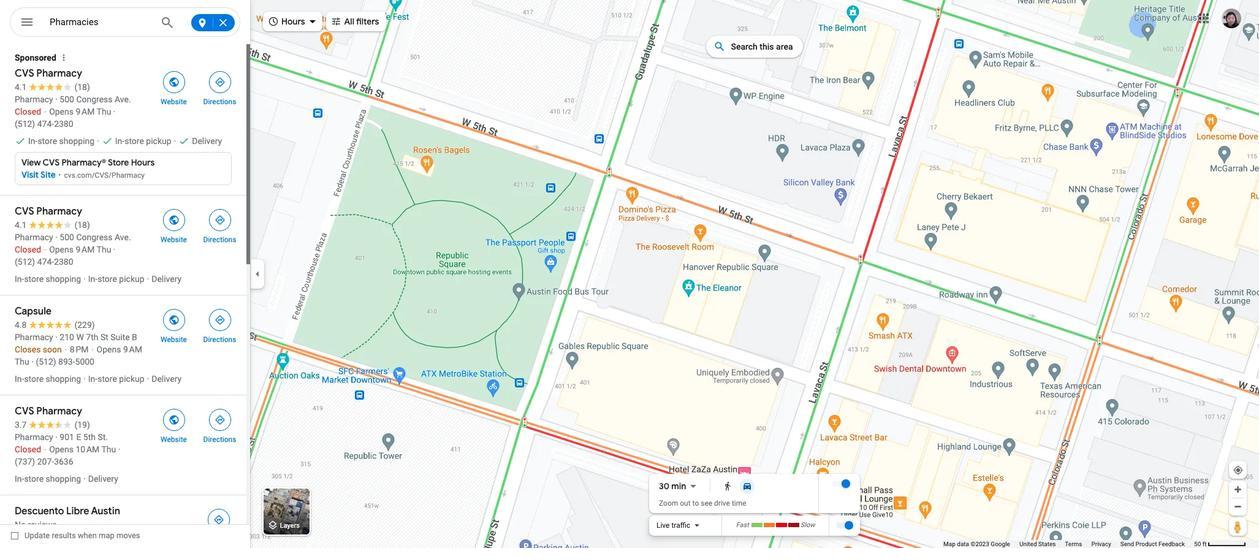 Task type: describe. For each thing, give the bounding box(es) containing it.
live
[[657, 521, 670, 530]]

time
[[732, 499, 747, 508]]

moves
[[117, 531, 140, 540]]

website image for third website "link" from the top of the the results for pharmacies feed at the left of the page
[[168, 315, 179, 326]]

send
[[1121, 541, 1135, 548]]

0 vertical spatial directions image
[[214, 77, 225, 88]]

collapse side panel image
[[251, 267, 264, 281]]

google account: michele murakami  
(michele.murakami@adept.ai) image
[[1223, 8, 1242, 28]]

all
[[344, 16, 355, 27]]

30 min button
[[659, 479, 701, 494]]

30 min
[[659, 481, 687, 492]]

30
[[659, 481, 670, 492]]

website for fourth website "link"
[[161, 436, 187, 444]]

4 website link from the top
[[151, 405, 197, 445]]

2 directions from the top
[[203, 236, 236, 244]]

send product feedback button
[[1121, 540, 1186, 548]]

send product feedback
[[1121, 541, 1186, 548]]

to
[[693, 499, 699, 508]]

data
[[958, 541, 970, 548]]

google
[[991, 541, 1011, 548]]

slow
[[801, 522, 816, 529]]

site
[[40, 169, 56, 180]]

Pharmacies field
[[10, 7, 240, 37]]

cvs pharmacy element
[[0, 44, 247, 195]]

min
[[672, 481, 687, 492]]

©2023
[[971, 541, 990, 548]]

Update results when map moves checkbox
[[11, 528, 140, 543]]

fast
[[737, 522, 749, 529]]

see
[[701, 499, 713, 508]]

hours inside cvs pharmacy 'element'
[[131, 157, 155, 168]]

traffic
[[672, 521, 691, 530]]

product
[[1136, 541, 1158, 548]]

3 website link from the top
[[151, 305, 197, 345]]

Turn off travel time tool checkbox
[[832, 480, 851, 488]]

directions image for third website "link" from the bottom of the the results for pharmacies feed at the left of the page
[[214, 215, 225, 226]]

feedback
[[1159, 541, 1186, 548]]

when
[[78, 531, 97, 540]]

directions image for third website "link" from the top of the the results for pharmacies feed at the left of the page
[[214, 315, 225, 326]]

directions button for third website "link" from the top of the the results for pharmacies feed at the left of the page
[[197, 305, 243, 345]]

map
[[99, 531, 115, 540]]

none radio walking
[[719, 479, 738, 494]]

website image for the directions button inside cvs pharmacy 'element'
[[168, 77, 179, 88]]

area
[[777, 42, 793, 52]]

cvs.com/cvs/pharmacy
[[64, 171, 145, 179]]

website link inside cvs pharmacy 'element'
[[151, 67, 197, 107]]

website for third website "link" from the bottom of the the results for pharmacies feed at the left of the page
[[161, 236, 187, 244]]


[[20, 13, 34, 31]]

none field inside pharmacies field
[[50, 15, 152, 29]]

none radio driving
[[738, 479, 758, 494]]

zoom
[[659, 499, 679, 508]]

results
[[52, 531, 76, 540]]



Task type: vqa. For each thing, say whether or not it's contained in the screenshot.
dates
no



Task type: locate. For each thing, give the bounding box(es) containing it.
layers
[[280, 522, 300, 530]]

2 directions button from the top
[[197, 205, 243, 245]]

update
[[25, 531, 50, 540]]

turn off travel time tool image
[[842, 480, 851, 488]]

terms
[[1066, 541, 1083, 548]]

1 website from the top
[[161, 98, 187, 106]]

hours inside  hours
[[282, 16, 305, 27]]

directions image for fourth website "link"
[[214, 415, 225, 426]]

this
[[760, 42, 775, 52]]

0 vertical spatial website image
[[168, 77, 179, 88]]

view cvs pharmacy® store hours
[[21, 157, 155, 168]]

none radio up time at bottom right
[[738, 479, 758, 494]]

 search field
[[10, 7, 240, 39]]

walking image
[[723, 482, 733, 491]]

50
[[1195, 541, 1202, 548]]

visit site
[[21, 169, 56, 180]]

website image inside cvs pharmacy 'element'
[[168, 77, 179, 88]]

1 none radio from the left
[[719, 479, 738, 494]]

0 vertical spatial directions image
[[214, 215, 225, 226]]

directions image
[[214, 77, 225, 88], [213, 515, 225, 526]]

privacy button
[[1092, 540, 1112, 548]]

1 vertical spatial website image
[[168, 215, 179, 226]]

ft
[[1203, 541, 1208, 548]]

store
[[108, 157, 129, 168]]

united states
[[1020, 541, 1057, 548]]

filters
[[356, 16, 379, 27]]

terms button
[[1066, 540, 1083, 548]]

update results when map moves
[[25, 531, 140, 540]]

website image for fourth website "link"
[[168, 415, 179, 426]]

search
[[731, 42, 758, 52]]

results for pharmacies feed
[[0, 44, 250, 548]]

live traffic
[[657, 521, 691, 530]]

directions button
[[197, 67, 243, 107], [197, 205, 243, 245], [197, 305, 243, 345], [197, 405, 243, 445]]

out
[[680, 499, 691, 508]]

google maps element
[[0, 0, 1260, 548]]

website image
[[168, 315, 179, 326], [168, 415, 179, 426]]

search this area
[[731, 42, 793, 52]]

2 website image from the top
[[168, 215, 179, 226]]

hours right 
[[282, 16, 305, 27]]

2 vertical spatial directions image
[[214, 415, 225, 426]]

2 directions image from the top
[[214, 315, 225, 326]]

map data ©2023 google
[[944, 541, 1011, 548]]

1 vertical spatial directions image
[[214, 315, 225, 326]]

directions button for third website "link" from the bottom of the the results for pharmacies feed at the left of the page
[[197, 205, 243, 245]]

website for website "link" within cvs pharmacy 'element'
[[161, 98, 187, 106]]

1 website link from the top
[[151, 67, 197, 107]]

None field
[[50, 15, 152, 29]]

directions image
[[214, 215, 225, 226], [214, 315, 225, 326], [214, 415, 225, 426]]

united states button
[[1020, 540, 1057, 548]]

2 website image from the top
[[168, 415, 179, 426]]

map
[[944, 541, 956, 548]]

none radio up drive
[[719, 479, 738, 494]]

pharmacy®
[[62, 157, 106, 168]]

website image
[[168, 77, 179, 88], [168, 215, 179, 226]]

1 vertical spatial hours
[[131, 157, 155, 168]]

directions inside cvs pharmacy 'element'
[[203, 98, 236, 106]]

privacy
[[1092, 541, 1112, 548]]

website for third website "link" from the top of the the results for pharmacies feed at the left of the page
[[161, 336, 187, 344]]

None radio
[[719, 479, 738, 494], [738, 479, 758, 494]]

1 vertical spatial directions image
[[213, 515, 225, 526]]

visit
[[21, 169, 39, 180]]

directions button inside cvs pharmacy 'element'
[[197, 67, 243, 107]]

3 website from the top
[[161, 336, 187, 344]]

website image for the directions button for third website "link" from the bottom of the the results for pharmacies feed at the left of the page
[[168, 215, 179, 226]]

1 directions from the top
[[203, 98, 236, 106]]

states
[[1039, 541, 1057, 548]]

3 directions image from the top
[[214, 415, 225, 426]]

1 directions image from the top
[[214, 215, 225, 226]]

search this area button
[[707, 36, 803, 58]]

footer containing map data ©2023 google
[[944, 540, 1195, 548]]

0 vertical spatial hours
[[282, 16, 305, 27]]

1 website image from the top
[[168, 77, 179, 88]]

1 horizontal spatial hours
[[282, 16, 305, 27]]

united
[[1020, 541, 1038, 548]]

1 website image from the top
[[168, 315, 179, 326]]

 all filters
[[331, 14, 379, 28]]

zoom in image
[[1234, 485, 1243, 494]]

3 directions button from the top
[[197, 305, 243, 345]]

driving image
[[743, 482, 753, 491]]

hours
[[282, 16, 305, 27], [131, 157, 155, 168]]

 button
[[10, 7, 44, 39]]

0 horizontal spatial hours
[[131, 157, 155, 168]]

0 vertical spatial website image
[[168, 315, 179, 326]]

website inside cvs pharmacy 'element'
[[161, 98, 187, 106]]

website link
[[151, 67, 197, 107], [151, 205, 197, 245], [151, 305, 197, 345], [151, 405, 197, 445]]

3 directions from the top
[[203, 336, 236, 344]]

show your location image
[[1234, 465, 1245, 476]]

 Show traffic  checkbox
[[837, 521, 854, 531]]

cvs
[[43, 157, 60, 168]]

2 website link from the top
[[151, 205, 197, 245]]

drive
[[715, 499, 731, 508]]

2 website from the top
[[161, 236, 187, 244]]

50 ft
[[1195, 541, 1208, 548]]

view
[[21, 157, 41, 168]]

zoom out image
[[1234, 502, 1243, 512]]


[[331, 14, 342, 28]]

directions button for website "link" within cvs pharmacy 'element'
[[197, 67, 243, 107]]

live traffic option
[[657, 521, 691, 530]]

4 directions from the top
[[203, 436, 236, 444]]

1 directions button from the top
[[197, 67, 243, 107]]

directions button for fourth website "link"
[[197, 405, 243, 445]]

website
[[161, 98, 187, 106], [161, 236, 187, 244], [161, 336, 187, 344], [161, 436, 187, 444]]

footer
[[944, 540, 1195, 548]]

2 none radio from the left
[[738, 479, 758, 494]]

4 website from the top
[[161, 436, 187, 444]]

hours right store on the top of the page
[[131, 157, 155, 168]]

footer inside google maps element
[[944, 540, 1195, 548]]

show street view coverage image
[[1230, 518, 1248, 536]]

zoom out to see drive time
[[659, 499, 747, 508]]

 hours
[[268, 14, 305, 28]]

1 vertical spatial website image
[[168, 415, 179, 426]]

4 directions button from the top
[[197, 405, 243, 445]]

directions
[[203, 98, 236, 106], [203, 236, 236, 244], [203, 336, 236, 344], [203, 436, 236, 444]]


[[268, 14, 279, 28]]

50 ft button
[[1195, 541, 1247, 548]]



